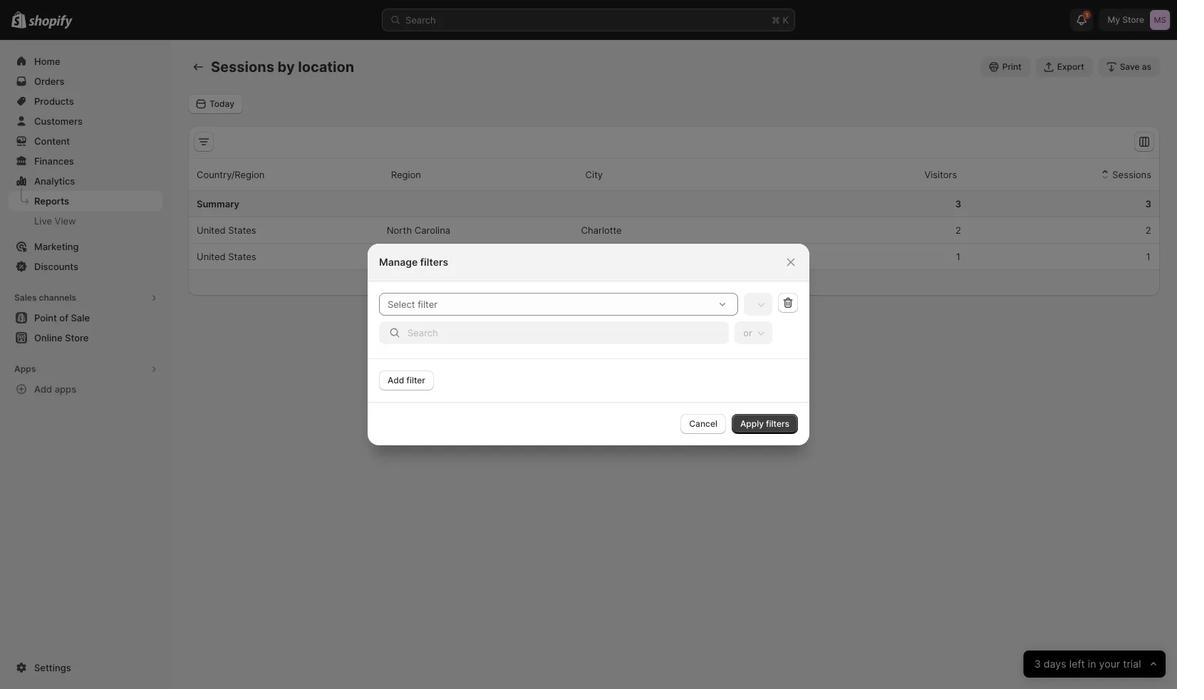 Task type: vqa. For each thing, say whether or not it's contained in the screenshot.
Visitors button
yes



Task type: describe. For each thing, give the bounding box(es) containing it.
add apps button
[[9, 379, 163, 399]]

2 right the of
[[681, 277, 686, 289]]

settings
[[34, 662, 71, 674]]

cancel button
[[681, 414, 726, 434]]

south carolina
[[387, 251, 451, 262]]

print
[[1003, 61, 1022, 72]]

showing
[[621, 277, 659, 289]]

add filter button
[[379, 371, 434, 391]]

location
[[298, 58, 354, 76]]

states for north carolina
[[228, 225, 256, 236]]

k
[[783, 14, 789, 26]]

by
[[278, 58, 295, 76]]

north carolina
[[387, 225, 451, 236]]

visitors
[[925, 169, 958, 180]]

save
[[1120, 61, 1140, 72]]

live view
[[34, 215, 76, 227]]

summary
[[197, 198, 240, 210]]

apply filters button
[[732, 414, 798, 434]]

save as button
[[1099, 57, 1161, 77]]

apps button
[[9, 359, 163, 379]]

sales
[[14, 292, 37, 303]]

analytics
[[34, 175, 75, 187]]

carolina for north carolina
[[415, 225, 451, 236]]

channels
[[39, 292, 76, 303]]

sessions for sessions
[[1113, 169, 1152, 180]]

united states for south carolina
[[197, 251, 256, 262]]

live
[[34, 215, 52, 227]]

Search text field
[[408, 322, 729, 344]]

add apps
[[34, 384, 76, 395]]

analytics link
[[9, 171, 163, 191]]

result(s).
[[689, 277, 728, 289]]

save as
[[1120, 61, 1152, 72]]

view
[[55, 215, 76, 227]]

add for add apps
[[34, 384, 52, 395]]

north
[[387, 225, 412, 236]]

filters for manage filters
[[420, 256, 449, 268]]

filters for apply filters
[[766, 418, 790, 429]]

discounts
[[34, 261, 78, 272]]

add for add filter
[[388, 375, 404, 386]]

Select filter text field
[[379, 293, 713, 316]]

2 down visitors
[[956, 225, 962, 236]]

apps
[[55, 384, 76, 395]]

country/region button
[[195, 161, 281, 188]]

live view link
[[9, 211, 163, 231]]

region
[[391, 169, 421, 180]]

shopify image
[[29, 15, 73, 29]]

united for north carolina
[[197, 225, 226, 236]]

⌘ k
[[772, 14, 789, 26]]

cancel
[[690, 418, 718, 429]]

visitors button
[[908, 161, 960, 188]]

of
[[669, 277, 678, 289]]

1 3 from the left
[[956, 198, 962, 210]]

filter
[[407, 375, 426, 386]]



Task type: locate. For each thing, give the bounding box(es) containing it.
carolina for south carolina
[[415, 251, 451, 262]]

add inside the manage filters dialog
[[388, 375, 404, 386]]

states for south carolina
[[228, 251, 256, 262]]

2 down sessions button
[[1146, 225, 1152, 236]]

united
[[197, 225, 226, 236], [197, 251, 226, 262]]

0 vertical spatial states
[[228, 225, 256, 236]]

sessions by location
[[211, 58, 354, 76]]

⌘
[[772, 14, 780, 26]]

0 horizontal spatial 3
[[956, 198, 962, 210]]

add filter
[[388, 375, 426, 386]]

1 vertical spatial carolina
[[415, 251, 451, 262]]

1 horizontal spatial 1
[[1146, 251, 1152, 262]]

city button
[[584, 161, 620, 188]]

city
[[586, 169, 603, 180]]

1 horizontal spatial add
[[388, 375, 404, 386]]

apply filters
[[741, 418, 790, 429]]

sessions for sessions by location
[[211, 58, 274, 76]]

2 3 from the left
[[1146, 198, 1152, 210]]

1 horizontal spatial 3
[[1146, 198, 1152, 210]]

add left filter
[[388, 375, 404, 386]]

reports link
[[9, 191, 163, 211]]

add left "apps"
[[34, 384, 52, 395]]

charlotte
[[581, 225, 622, 236]]

0 vertical spatial united
[[197, 225, 226, 236]]

2 united states from the top
[[197, 251, 256, 262]]

sales channels
[[14, 292, 76, 303]]

2 states from the top
[[228, 251, 256, 262]]

export button
[[1036, 57, 1093, 77]]

1 vertical spatial sessions
[[1113, 169, 1152, 180]]

showing 2 of 2 result(s).
[[621, 277, 728, 289]]

search
[[406, 14, 436, 26]]

sessions button
[[1097, 161, 1154, 188]]

0 vertical spatial carolina
[[415, 225, 451, 236]]

manage filters dialog
[[0, 244, 1178, 446]]

0 horizontal spatial add
[[34, 384, 52, 395]]

united states
[[197, 225, 256, 236], [197, 251, 256, 262]]

3 down visitors
[[956, 198, 962, 210]]

united states for north carolina
[[197, 225, 256, 236]]

2 left the of
[[661, 277, 667, 289]]

3 down sessions button
[[1146, 198, 1152, 210]]

carolina up the south carolina
[[415, 225, 451, 236]]

export
[[1058, 61, 1085, 72]]

1 states from the top
[[228, 225, 256, 236]]

3
[[956, 198, 962, 210], [1146, 198, 1152, 210]]

settings link
[[9, 658, 163, 678]]

1 1 from the left
[[956, 251, 962, 262]]

united for south carolina
[[197, 251, 226, 262]]

sales channels button
[[9, 288, 163, 308]]

home
[[34, 56, 60, 67]]

0 horizontal spatial 1
[[956, 251, 962, 262]]

1 vertical spatial united states
[[197, 251, 256, 262]]

country/region
[[197, 169, 265, 180]]

2
[[956, 225, 962, 236], [1146, 225, 1152, 236], [661, 277, 667, 289], [681, 277, 686, 289]]

1 united from the top
[[197, 225, 226, 236]]

1 horizontal spatial sessions
[[1113, 169, 1152, 180]]

0 horizontal spatial sessions
[[211, 58, 274, 76]]

2 1 from the left
[[1146, 251, 1152, 262]]

0 vertical spatial united states
[[197, 225, 256, 236]]

filters right south
[[420, 256, 449, 268]]

1 horizontal spatial filters
[[766, 418, 790, 429]]

0 vertical spatial filters
[[420, 256, 449, 268]]

reports
[[34, 195, 69, 207]]

filters
[[420, 256, 449, 268], [766, 418, 790, 429]]

0 horizontal spatial filters
[[420, 256, 449, 268]]

add
[[388, 375, 404, 386], [34, 384, 52, 395]]

0 vertical spatial sessions
[[211, 58, 274, 76]]

1 vertical spatial filters
[[766, 418, 790, 429]]

filters right apply
[[766, 418, 790, 429]]

discounts link
[[9, 257, 163, 277]]

apply
[[741, 418, 764, 429]]

sessions
[[211, 58, 274, 76], [1113, 169, 1152, 180]]

print button
[[981, 57, 1031, 77]]

2 united from the top
[[197, 251, 226, 262]]

manage
[[379, 256, 418, 268]]

1 vertical spatial united
[[197, 251, 226, 262]]

as
[[1143, 61, 1152, 72]]

manage filters
[[379, 256, 449, 268]]

states
[[228, 225, 256, 236], [228, 251, 256, 262]]

carolina down north carolina
[[415, 251, 451, 262]]

home link
[[9, 51, 163, 71]]

1 vertical spatial states
[[228, 251, 256, 262]]

region button
[[389, 161, 438, 188]]

sessions inside button
[[1113, 169, 1152, 180]]

apps
[[14, 364, 36, 374]]

1 united states from the top
[[197, 225, 256, 236]]

1
[[956, 251, 962, 262], [1146, 251, 1152, 262]]

carolina
[[415, 225, 451, 236], [415, 251, 451, 262]]

south
[[387, 251, 413, 262]]

filters inside 'button'
[[766, 418, 790, 429]]



